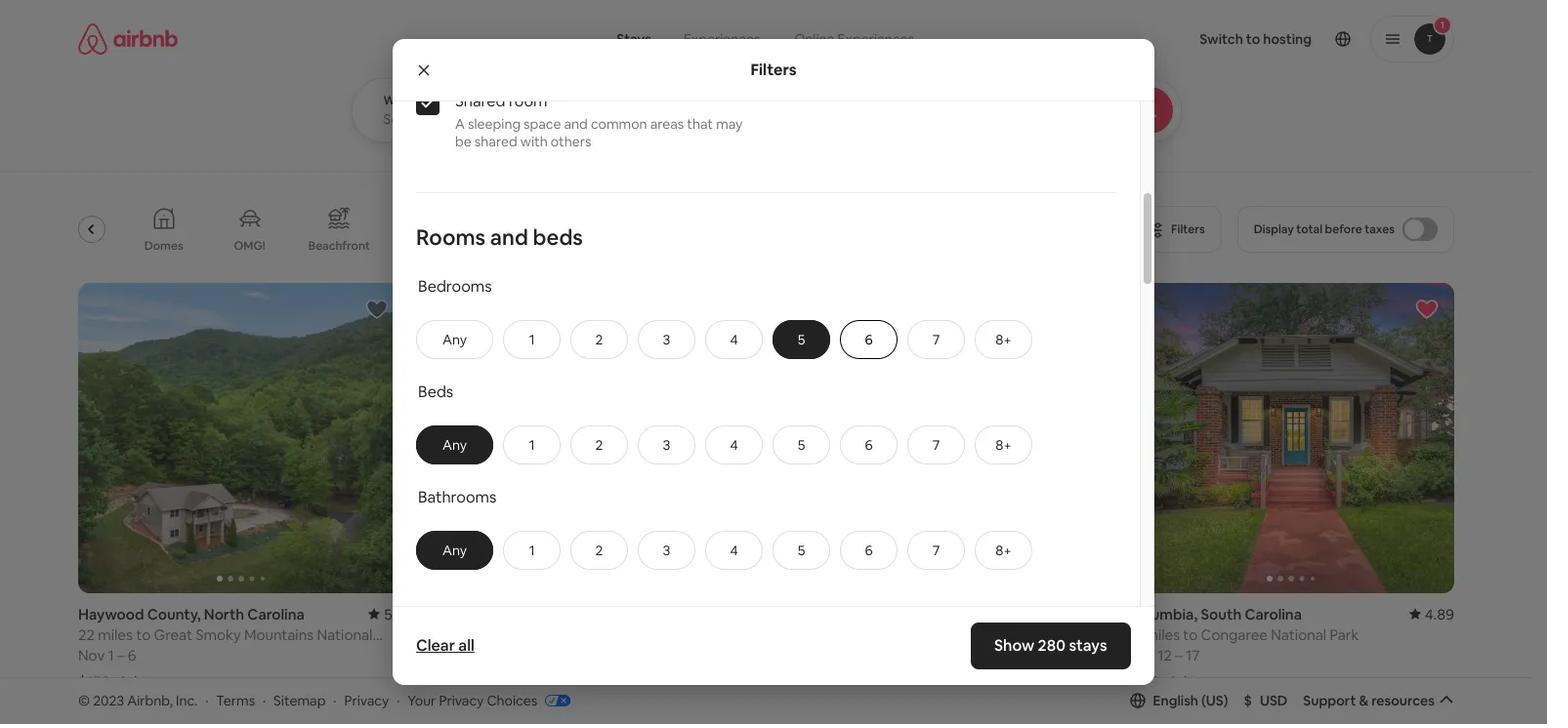 Task type: locate. For each thing, give the bounding box(es) containing it.
what can we help you find? tab list
[[601, 20, 777, 59]]

2 great from the left
[[504, 626, 543, 644]]

1 – from the left
[[117, 646, 125, 665]]

areas
[[650, 115, 684, 133]]

0 horizontal spatial smoky
[[196, 626, 241, 644]]

nov left the 12
[[1128, 646, 1155, 665]]

1 4 button from the top
[[705, 320, 763, 359]]

show inside filters dialog
[[995, 636, 1035, 656]]

nov inside nov 1 – 6 $158 night
[[78, 646, 105, 665]]

2 8+ from the top
[[996, 436, 1012, 454]]

3 8+ from the top
[[996, 542, 1012, 560]]

2 privacy from the left
[[439, 692, 484, 710]]

&
[[1359, 692, 1369, 710]]

2 3 button from the top
[[638, 426, 696, 465]]

any button for bathrooms
[[416, 531, 493, 570]]

show
[[721, 606, 756, 624], [995, 636, 1035, 656]]

any down bathrooms
[[442, 542, 467, 560]]

8+ button
[[975, 320, 1033, 359], [975, 426, 1033, 465], [975, 531, 1033, 570]]

airbnb,
[[127, 692, 173, 710]]

park inside the haywood county, north carolina 22 miles to great smoky mountains national park
[[78, 644, 107, 663]]

6 button for beds
[[840, 426, 898, 465]]

4.89 out of 5 average rating image
[[1409, 605, 1454, 624]]

1 vertical spatial 8+ element
[[996, 436, 1012, 454]]

2 5 from the top
[[798, 436, 805, 454]]

1 7 button from the top
[[908, 320, 965, 359]]

0 vertical spatial 3 button
[[638, 320, 696, 359]]

6
[[865, 331, 873, 349], [865, 436, 873, 454], [865, 542, 873, 560], [128, 646, 136, 665]]

1 vertical spatial 6 button
[[840, 426, 898, 465]]

· left 'your'
[[397, 692, 400, 710]]

17 up $103
[[1128, 626, 1142, 644]]

2 1 button from the top
[[503, 426, 561, 465]]

5 button
[[773, 320, 830, 359], [773, 426, 830, 465], [773, 531, 830, 570]]

3 any element from the top
[[437, 542, 473, 560]]

great
[[154, 626, 192, 644], [504, 626, 543, 644]]

1 horizontal spatial and
[[564, 115, 588, 133]]

great up dec
[[504, 626, 543, 644]]

terms · sitemap · privacy
[[216, 692, 389, 710]]

3 8+ button from the top
[[975, 531, 1033, 570]]

– inside columbia, south carolina 17 miles to congaree national park nov 12 – 17 $103 night
[[1175, 646, 1183, 665]]

· left privacy link
[[333, 692, 337, 710]]

1 mountains from the left
[[244, 626, 314, 644]]

north up dec
[[497, 605, 537, 624]]

1 horizontal spatial experiences
[[838, 30, 914, 48]]

to up dec
[[486, 626, 501, 644]]

0 horizontal spatial show
[[721, 606, 756, 624]]

6 button
[[840, 320, 898, 359], [840, 426, 898, 465], [840, 531, 898, 570]]

1 3 from the top
[[663, 331, 671, 349]]

1 great from the left
[[154, 626, 192, 644]]

1 for bathrooms
[[529, 542, 535, 560]]

group
[[23, 191, 1120, 268], [78, 283, 405, 593], [428, 283, 1081, 593], [452, 283, 1105, 593], [1128, 283, 1454, 593]]

to inside the haywood county, north carolina 22 miles to great smoky mountains national park
[[136, 626, 151, 644]]

1 carolina from the left
[[247, 605, 305, 624]]

nov for miles
[[428, 646, 455, 665]]

1 vertical spatial 2
[[595, 436, 603, 454]]

group containing amazing views
[[23, 191, 1120, 268]]

0 vertical spatial 5 button
[[773, 320, 830, 359]]

0 vertical spatial any
[[442, 331, 467, 349]]

2 8+ button from the top
[[975, 426, 1033, 465]]

1 4 from the top
[[730, 331, 738, 349]]

8+ for beds
[[996, 436, 1012, 454]]

8+ button for beds
[[975, 426, 1033, 465]]

2 any from the top
[[442, 436, 467, 454]]

8+ element for beds
[[996, 436, 1012, 454]]

0 horizontal spatial –
[[117, 646, 125, 665]]

1 vertical spatial 8+ button
[[975, 426, 1033, 465]]

3 5 from the top
[[798, 542, 805, 560]]

0 vertical spatial 3
[[663, 331, 671, 349]]

experiences
[[684, 30, 760, 48], [838, 30, 914, 48]]

1 north from the left
[[204, 605, 244, 624]]

national
[[317, 626, 373, 644], [667, 626, 723, 644], [924, 626, 979, 644], [1271, 626, 1327, 644]]

4 for bedrooms
[[730, 331, 738, 349]]

privacy down $380
[[439, 692, 484, 710]]

6 button for bedrooms
[[840, 320, 898, 359]]

26
[[458, 646, 475, 665]]

2 5 button from the top
[[773, 426, 830, 465]]

great down county,
[[154, 626, 192, 644]]

north inside the haywood county, north carolina 22 miles to great smoky mountains national park
[[204, 605, 244, 624]]

any
[[442, 331, 467, 349], [442, 436, 467, 454], [442, 542, 467, 560]]

0 vertical spatial 7
[[933, 331, 940, 349]]

3 4 button from the top
[[705, 531, 763, 570]]

to
[[136, 626, 151, 644], [486, 626, 501, 644], [836, 626, 850, 644], [1183, 626, 1198, 644]]

2 carolina from the left
[[540, 605, 597, 624]]

2 vertical spatial 8+
[[996, 542, 1012, 560]]

1 8+ button from the top
[[975, 320, 1033, 359]]

south inside west columbia, south carolina 23 miles to congaree national park
[[890, 605, 931, 624]]

0 vertical spatial 4
[[730, 331, 738, 349]]

that
[[687, 115, 713, 133]]

1 8+ element from the top
[[996, 331, 1012, 349]]

online experiences link
[[777, 20, 932, 59]]

0 vertical spatial and
[[564, 115, 588, 133]]

8+ element for bedrooms
[[996, 331, 1012, 349]]

any button
[[416, 320, 493, 359], [416, 426, 493, 465], [416, 531, 493, 570]]

night inside nov 1 – 6 $158 night
[[113, 673, 148, 691]]

2 smoky from the left
[[546, 626, 591, 644]]

night inside columbia, south carolina 17 miles to congaree national park nov 12 – 17 $103 night
[[1163, 673, 1198, 691]]

2 vertical spatial any element
[[437, 542, 473, 560]]

0 vertical spatial 5
[[798, 331, 805, 349]]

1 button for bathrooms
[[503, 531, 561, 570]]

support & resources
[[1303, 692, 1435, 710]]

– inside nov 1 – 6 $158 night
[[117, 646, 125, 665]]

to up '$250 night'
[[836, 626, 850, 644]]

2 6 button from the top
[[840, 426, 898, 465]]

1 night from the left
[[113, 673, 148, 691]]

3 national from the left
[[924, 626, 979, 644]]

miles inside the haywood county, north carolina 22 miles to great smoky mountains national park
[[98, 626, 133, 644]]

1 vertical spatial 5 button
[[773, 426, 830, 465]]

carolina inside columbia, south carolina 17 miles to congaree national park nov 12 – 17 $103 night
[[1245, 605, 1302, 624]]

north right county,
[[204, 605, 244, 624]]

Where field
[[383, 110, 639, 128]]

park left 280
[[982, 626, 1012, 644]]

1 vertical spatial 17
[[1186, 646, 1200, 665]]

4 · from the left
[[397, 692, 400, 710]]

1 any button from the top
[[416, 320, 493, 359]]

2 – from the left
[[478, 646, 485, 665]]

0 vertical spatial 2 button
[[571, 320, 628, 359]]

columbia, up the 12
[[1128, 605, 1198, 624]]

clear
[[416, 636, 455, 656]]

may
[[716, 115, 743, 133]]

2 horizontal spatial –
[[1175, 646, 1183, 665]]

show 280 stays
[[995, 636, 1108, 656]]

1 vertical spatial 7 button
[[908, 426, 965, 465]]

1 horizontal spatial smoky
[[546, 626, 591, 644]]

3 2 from the top
[[595, 542, 603, 560]]

3 6 button from the top
[[840, 531, 898, 570]]

0 vertical spatial 17
[[1128, 626, 1142, 644]]

experiences up filters
[[684, 30, 760, 48]]

4 button
[[705, 320, 763, 359], [705, 426, 763, 465], [705, 531, 763, 570]]

columbia, right west
[[817, 605, 887, 624]]

none search field containing stays
[[351, 0, 1235, 143]]

night up © 2023 airbnb, inc. ·
[[113, 673, 148, 691]]

carolina
[[247, 605, 305, 624], [540, 605, 597, 624], [934, 605, 991, 624], [1245, 605, 1302, 624]]

2 vertical spatial 7 button
[[908, 531, 965, 570]]

0 vertical spatial 8+
[[996, 331, 1012, 349]]

park up $158
[[78, 644, 107, 663]]

beds
[[533, 223, 583, 251]]

nov down 43
[[428, 646, 455, 665]]

0 vertical spatial show
[[721, 606, 756, 624]]

display
[[1254, 222, 1294, 237]]

4 carolina from the left
[[1245, 605, 1302, 624]]

2 to from the left
[[486, 626, 501, 644]]

1 nov from the left
[[78, 646, 105, 665]]

– right the 12
[[1175, 646, 1183, 665]]

to inside west columbia, south carolina 23 miles to congaree national park
[[836, 626, 850, 644]]

4 to from the left
[[1183, 626, 1198, 644]]

2 2 button from the top
[[571, 426, 628, 465]]

and left beds
[[490, 223, 528, 251]]

and
[[564, 115, 588, 133], [490, 223, 528, 251]]

3 – from the left
[[1175, 646, 1183, 665]]

2 7 button from the top
[[908, 426, 965, 465]]

2 vertical spatial 5 button
[[773, 531, 830, 570]]

1 miles from the left
[[98, 626, 133, 644]]

0 horizontal spatial experiences
[[684, 30, 760, 48]]

1 vertical spatial any
[[442, 436, 467, 454]]

7 button
[[908, 320, 965, 359], [908, 426, 965, 465], [908, 531, 965, 570]]

1 for bedrooms
[[529, 331, 535, 349]]

0 horizontal spatial columbia,
[[817, 605, 887, 624]]

1 vertical spatial 5
[[798, 436, 805, 454]]

1 vertical spatial 7
[[933, 436, 940, 454]]

2 vertical spatial 3 button
[[638, 531, 696, 570]]

1 smoky from the left
[[196, 626, 241, 644]]

1 vertical spatial show
[[995, 636, 1035, 656]]

4 button for bedrooms
[[705, 320, 763, 359]]

2 horizontal spatial nov
[[1128, 646, 1155, 665]]

2 vertical spatial any button
[[416, 531, 493, 570]]

privacy link
[[344, 692, 389, 710]]

6 for beds
[[865, 436, 873, 454]]

3 1 button from the top
[[503, 531, 561, 570]]

· right terms
[[263, 692, 266, 710]]

7 button for bathrooms
[[908, 531, 965, 570]]

1 inside nov 26 – dec 1 $380 night
[[519, 646, 525, 665]]

experiences right the online
[[838, 30, 914, 48]]

3 7 from the top
[[933, 542, 940, 560]]

show 280 stays link
[[971, 623, 1131, 670]]

miles down haywood
[[98, 626, 133, 644]]

2 3 from the top
[[663, 436, 671, 454]]

0 horizontal spatial north
[[204, 605, 244, 624]]

2 4 from the top
[[730, 436, 738, 454]]

3 8+ element from the top
[[996, 542, 1012, 560]]

nov
[[78, 646, 105, 665], [428, 646, 455, 665], [1128, 646, 1155, 665]]

2
[[595, 331, 603, 349], [595, 436, 603, 454], [595, 542, 603, 560]]

show map button
[[702, 592, 831, 638]]

1 6 button from the top
[[840, 320, 898, 359]]

mountains inside the haywood county, north carolina 22 miles to great smoky mountains national park
[[244, 626, 314, 644]]

3 4 from the top
[[730, 542, 738, 560]]

show left map
[[721, 606, 756, 624]]

any for beds
[[442, 436, 467, 454]]

3 button for bedrooms
[[638, 320, 696, 359]]

$
[[1244, 692, 1252, 710]]

group for columbia, south carolina 17 miles to congaree national park nov 12 – 17 $103 night
[[1128, 283, 1454, 593]]

3 nov from the left
[[1128, 646, 1155, 665]]

remove from wishlist: columbia, south carolina image
[[1415, 298, 1439, 321]]

columbia,
[[817, 605, 887, 624], [1128, 605, 1198, 624]]

3 5 button from the top
[[773, 531, 830, 570]]

2 7 from the top
[[933, 436, 940, 454]]

usd
[[1260, 692, 1288, 710]]

miles up the 12
[[1145, 626, 1180, 644]]

4 national from the left
[[1271, 626, 1327, 644]]

any element for beds
[[437, 436, 473, 454]]

and right space
[[564, 115, 588, 133]]

nov inside columbia, south carolina 17 miles to congaree national park nov 12 – 17 $103 night
[[1128, 646, 1155, 665]]

sitemap link
[[274, 692, 326, 710]]

3 3 from the top
[[663, 542, 671, 560]]

– right 26
[[478, 646, 485, 665]]

any button down "bedrooms"
[[416, 320, 493, 359]]

2 vertical spatial 7
[[933, 542, 940, 560]]

4 night from the left
[[1163, 673, 1198, 691]]

2 vertical spatial 2
[[595, 542, 603, 560]]

with
[[520, 133, 548, 150]]

1 columbia, from the left
[[817, 605, 887, 624]]

any down "bedrooms"
[[442, 331, 467, 349]]

2 vertical spatial 4 button
[[705, 531, 763, 570]]

amazing
[[23, 238, 71, 254]]

0 vertical spatial 8+ button
[[975, 320, 1033, 359]]

miles up 26
[[448, 626, 483, 644]]

2 congaree from the left
[[1201, 626, 1268, 644]]

park inside columbia, south carolina 17 miles to congaree national park nov 12 – 17 $103 night
[[1330, 626, 1359, 644]]

2 vertical spatial any
[[442, 542, 467, 560]]

1 congaree from the left
[[854, 626, 920, 644]]

park left 26
[[428, 644, 457, 663]]

0 vertical spatial 7 button
[[908, 320, 965, 359]]

2 national from the left
[[667, 626, 723, 644]]

0 vertical spatial 4 button
[[705, 320, 763, 359]]

3 any from the top
[[442, 542, 467, 560]]

1 vertical spatial 3
[[663, 436, 671, 454]]

2 2 from the top
[[595, 436, 603, 454]]

6 inside nov 1 – 6 $158 night
[[128, 646, 136, 665]]

2 vertical spatial 8+ element
[[996, 542, 1012, 560]]

2 for beds
[[595, 436, 603, 454]]

0 vertical spatial any element
[[437, 331, 473, 349]]

mountains
[[244, 626, 314, 644], [594, 626, 664, 644]]

1 horizontal spatial privacy
[[439, 692, 484, 710]]

2 vertical spatial 4
[[730, 542, 738, 560]]

any element
[[437, 331, 473, 349], [437, 436, 473, 454], [437, 542, 473, 560]]

nov for 22
[[78, 646, 105, 665]]

asheville, north carolina 43 miles to great smoky mountains national park
[[428, 605, 723, 663]]

2 vertical spatial 5
[[798, 542, 805, 560]]

2 mountains from the left
[[594, 626, 664, 644]]

0 horizontal spatial south
[[890, 605, 931, 624]]

1 privacy from the left
[[344, 692, 389, 710]]

nov inside nov 26 – dec 1 $380 night
[[428, 646, 455, 665]]

– for 6
[[117, 646, 125, 665]]

privacy left 'your'
[[344, 692, 389, 710]]

3
[[663, 331, 671, 349], [663, 436, 671, 454], [663, 542, 671, 560]]

mountains inside the asheville, north carolina 43 miles to great smoky mountains national park
[[594, 626, 664, 644]]

1 8+ from the top
[[996, 331, 1012, 349]]

any element down bathrooms
[[437, 542, 473, 560]]

2 night from the left
[[466, 673, 501, 691]]

1 3 button from the top
[[638, 320, 696, 359]]

2 button
[[571, 320, 628, 359], [571, 426, 628, 465], [571, 531, 628, 570]]

resources
[[1372, 692, 1435, 710]]

taxes
[[1365, 222, 1395, 237]]

2 columbia, from the left
[[1128, 605, 1198, 624]]

1 vertical spatial 8+
[[996, 436, 1012, 454]]

3 to from the left
[[836, 626, 850, 644]]

1 for beds
[[529, 436, 535, 454]]

280
[[1038, 636, 1066, 656]]

1 vertical spatial any button
[[416, 426, 493, 465]]

2 vertical spatial 8+ button
[[975, 531, 1033, 570]]

0 vertical spatial 2
[[595, 331, 603, 349]]

park up support
[[1330, 626, 1359, 644]]

1
[[529, 331, 535, 349], [529, 436, 535, 454], [529, 542, 535, 560], [108, 646, 114, 665], [519, 646, 525, 665]]

– down haywood
[[117, 646, 125, 665]]

1 horizontal spatial columbia,
[[1128, 605, 1198, 624]]

1 horizontal spatial great
[[504, 626, 543, 644]]

any up bathrooms
[[442, 436, 467, 454]]

night up your privacy choices link
[[466, 673, 501, 691]]

2 for bedrooms
[[595, 331, 603, 349]]

nov down 22
[[78, 646, 105, 665]]

2 any button from the top
[[416, 426, 493, 465]]

5.0
[[384, 605, 405, 624]]

1 experiences from the left
[[684, 30, 760, 48]]

1 2 button from the top
[[571, 320, 628, 359]]

national inside columbia, south carolina 17 miles to congaree national park nov 12 – 17 $103 night
[[1271, 626, 1327, 644]]

3 carolina from the left
[[934, 605, 991, 624]]

county,
[[147, 605, 201, 624]]

1 horizontal spatial mountains
[[594, 626, 664, 644]]

4 for beds
[[730, 436, 738, 454]]

1 horizontal spatial nov
[[428, 646, 455, 665]]

group for haywood county, north carolina 22 miles to great smoky mountains national park
[[78, 283, 405, 593]]

1 horizontal spatial north
[[497, 605, 537, 624]]

any button down bathrooms
[[416, 531, 493, 570]]

national inside the asheville, north carolina 43 miles to great smoky mountains national park
[[667, 626, 723, 644]]

2 4 button from the top
[[705, 426, 763, 465]]

to inside columbia, south carolina 17 miles to congaree national park nov 12 – 17 $103 night
[[1183, 626, 1198, 644]]

to down county,
[[136, 626, 151, 644]]

1 1 button from the top
[[503, 320, 561, 359]]

map
[[759, 606, 788, 624]]

0 horizontal spatial mountains
[[244, 626, 314, 644]]

1 horizontal spatial show
[[995, 636, 1035, 656]]

3 · from the left
[[333, 692, 337, 710]]

6 button for bathrooms
[[840, 531, 898, 570]]

1 vertical spatial 1 button
[[503, 426, 561, 465]]

2 nov from the left
[[428, 646, 455, 665]]

sitemap
[[274, 692, 326, 710]]

show left 280
[[995, 636, 1035, 656]]

2 vertical spatial 1 button
[[503, 531, 561, 570]]

3 button
[[638, 320, 696, 359], [638, 426, 696, 465], [638, 531, 696, 570]]

0 vertical spatial any button
[[416, 320, 493, 359]]

3 miles from the left
[[798, 626, 833, 644]]

3 3 button from the top
[[638, 531, 696, 570]]

all
[[458, 636, 475, 656]]

show inside button
[[721, 606, 756, 624]]

1 2 from the top
[[595, 331, 603, 349]]

1 vertical spatial 3 button
[[638, 426, 696, 465]]

any element down "bedrooms"
[[437, 331, 473, 349]]

privacy
[[344, 692, 389, 710], [439, 692, 484, 710]]

miles down west
[[798, 626, 833, 644]]

1 inside nov 1 – 6 $158 night
[[108, 646, 114, 665]]

– inside nov 26 – dec 1 $380 night
[[478, 646, 485, 665]]

1 south from the left
[[890, 605, 931, 624]]

7 button for beds
[[908, 426, 965, 465]]

2 8+ element from the top
[[996, 436, 1012, 454]]

2 vertical spatial 2 button
[[571, 531, 628, 570]]

· right inc. on the left of page
[[205, 692, 209, 710]]

1 vertical spatial 4 button
[[705, 426, 763, 465]]

1 horizontal spatial –
[[478, 646, 485, 665]]

2 vertical spatial 6 button
[[840, 531, 898, 570]]

2 south from the left
[[1201, 605, 1242, 624]]

8+ element
[[996, 331, 1012, 349], [996, 436, 1012, 454], [996, 542, 1012, 560]]

profile element
[[962, 0, 1454, 78]]

3 any button from the top
[[416, 531, 493, 570]]

1 national from the left
[[317, 626, 373, 644]]

5
[[798, 331, 805, 349], [798, 436, 805, 454], [798, 542, 805, 560]]

2 north from the left
[[497, 605, 537, 624]]

6 for bedrooms
[[865, 331, 873, 349]]

1 vertical spatial any element
[[437, 436, 473, 454]]

to inside the asheville, north carolina 43 miles to great smoky mountains national park
[[486, 626, 501, 644]]

$103
[[1128, 673, 1160, 691]]

3 7 button from the top
[[908, 531, 965, 570]]

smoky
[[196, 626, 241, 644], [546, 626, 591, 644]]

4 miles from the left
[[1145, 626, 1180, 644]]

any element up bathrooms
[[437, 436, 473, 454]]

miles inside the asheville, north carolina 43 miles to great smoky mountains national park
[[448, 626, 483, 644]]

nov 26 – dec 1 $380 night
[[428, 646, 525, 691]]

2 any element from the top
[[437, 436, 473, 454]]

national inside the haywood county, north carolina 22 miles to great smoky mountains national park
[[317, 626, 373, 644]]

None search field
[[351, 0, 1235, 143]]

columbia, inside west columbia, south carolina 23 miles to congaree national park
[[817, 605, 887, 624]]

1 horizontal spatial congaree
[[1201, 626, 1268, 644]]

0 horizontal spatial nov
[[78, 646, 105, 665]]

17 right the 12
[[1186, 646, 1200, 665]]

0 horizontal spatial privacy
[[344, 692, 389, 710]]

1 horizontal spatial south
[[1201, 605, 1242, 624]]

0 horizontal spatial and
[[490, 223, 528, 251]]

night right '$250'
[[815, 673, 850, 691]]

4.99 out of 5 average rating image
[[1059, 605, 1105, 624]]

0 vertical spatial 6 button
[[840, 320, 898, 359]]

1 vertical spatial 2 button
[[571, 426, 628, 465]]

0 horizontal spatial congaree
[[854, 626, 920, 644]]

1 vertical spatial 4
[[730, 436, 738, 454]]

night up english (us) 'button'
[[1163, 673, 1198, 691]]

1 vertical spatial and
[[490, 223, 528, 251]]

0 vertical spatial 8+ element
[[996, 331, 1012, 349]]

any button for beds
[[416, 426, 493, 465]]

2 experiences from the left
[[838, 30, 914, 48]]

3 for bedrooms
[[663, 331, 671, 349]]

night inside nov 26 – dec 1 $380 night
[[466, 673, 501, 691]]

1 to from the left
[[136, 626, 151, 644]]

the-
[[424, 238, 447, 254]]

(us)
[[1202, 692, 1228, 710]]

north
[[204, 605, 244, 624], [497, 605, 537, 624]]

0 horizontal spatial great
[[154, 626, 192, 644]]

to up english (us) on the right bottom of page
[[1183, 626, 1198, 644]]

–
[[117, 646, 125, 665], [478, 646, 485, 665], [1175, 646, 1183, 665]]

1 button for beds
[[503, 426, 561, 465]]

any button up bathrooms
[[416, 426, 493, 465]]

amazing views
[[23, 238, 105, 254]]

3 for beds
[[663, 436, 671, 454]]

2 vertical spatial 3
[[663, 542, 671, 560]]

others
[[551, 133, 591, 150]]

0 vertical spatial 1 button
[[503, 320, 561, 359]]

3 2 button from the top
[[571, 531, 628, 570]]



Task type: vqa. For each thing, say whether or not it's contained in the screenshot.
Dec
yes



Task type: describe. For each thing, give the bounding box(es) containing it.
dec
[[488, 646, 516, 665]]

your
[[408, 692, 436, 710]]

show for show map
[[721, 606, 756, 624]]

4.99
[[1075, 605, 1105, 624]]

1 · from the left
[[205, 692, 209, 710]]

english (us)
[[1153, 692, 1228, 710]]

shared
[[455, 91, 506, 111]]

off-
[[401, 238, 424, 254]]

congaree inside columbia, south carolina 17 miles to congaree national park nov 12 – 17 $103 night
[[1201, 626, 1268, 644]]

domes
[[144, 238, 183, 254]]

3 for bathrooms
[[663, 542, 671, 560]]

off-the-grid
[[401, 238, 469, 254]]

online
[[794, 30, 835, 48]]

clear all button
[[406, 627, 484, 666]]

national inside west columbia, south carolina 23 miles to congaree national park
[[924, 626, 979, 644]]

english
[[1153, 692, 1199, 710]]

8+ button for bathrooms
[[975, 531, 1033, 570]]

a
[[455, 115, 465, 133]]

$ usd
[[1244, 692, 1288, 710]]

shared
[[475, 133, 517, 150]]

terms link
[[216, 692, 255, 710]]

7 for bathrooms
[[933, 542, 940, 560]]

add to wishlist: haywood county, north carolina image
[[366, 298, 389, 321]]

nov 1 – 6 $158 night
[[78, 646, 148, 691]]

2 · from the left
[[263, 692, 266, 710]]

6 for bathrooms
[[865, 542, 873, 560]]

english (us) button
[[1130, 692, 1228, 710]]

smoky inside the haywood county, north carolina 22 miles to great smoky mountains national park
[[196, 626, 241, 644]]

display total before taxes button
[[1237, 206, 1454, 253]]

12
[[1158, 646, 1172, 665]]

smoky inside the asheville, north carolina 43 miles to great smoky mountains national park
[[546, 626, 591, 644]]

7 for bedrooms
[[933, 331, 940, 349]]

total
[[1297, 222, 1323, 237]]

1 any from the top
[[442, 331, 467, 349]]

carolina inside the haywood county, north carolina 22 miles to great smoky mountains national park
[[247, 605, 305, 624]]

5 button for beds
[[773, 426, 830, 465]]

1 5 button from the top
[[773, 320, 830, 359]]

columbia, south carolina 17 miles to congaree national park nov 12 – 17 $103 night
[[1128, 605, 1359, 691]]

5.0 out of 5 average rating image
[[368, 605, 405, 624]]

5 for bathrooms
[[798, 542, 805, 560]]

0 horizontal spatial 17
[[1128, 626, 1142, 644]]

2 button for bedrooms
[[571, 320, 628, 359]]

miles inside columbia, south carolina 17 miles to congaree national park nov 12 – 17 $103 night
[[1145, 626, 1180, 644]]

north inside the asheville, north carolina 43 miles to great smoky mountains national park
[[497, 605, 537, 624]]

experiences button
[[667, 20, 777, 59]]

filters
[[751, 59, 797, 80]]

miles inside west columbia, south carolina 23 miles to congaree national park
[[798, 626, 833, 644]]

show for show 280 stays
[[995, 636, 1035, 656]]

2023
[[93, 692, 124, 710]]

8+ for bedrooms
[[996, 331, 1012, 349]]

grid
[[447, 238, 469, 254]]

4 button for bathrooms
[[705, 531, 763, 570]]

rooms
[[416, 223, 486, 251]]

any for bathrooms
[[442, 542, 467, 560]]

haywood county, north carolina 22 miles to great smoky mountains national park
[[78, 605, 373, 663]]

23
[[778, 626, 795, 644]]

inc.
[[176, 692, 198, 710]]

any element for bathrooms
[[437, 542, 473, 560]]

park inside the asheville, north carolina 43 miles to great smoky mountains national park
[[428, 644, 457, 663]]

3 button for beds
[[638, 426, 696, 465]]

stays
[[617, 30, 651, 48]]

room
[[509, 91, 547, 111]]

great inside the asheville, north carolina 43 miles to great smoky mountains national park
[[504, 626, 543, 644]]

4 button for beds
[[705, 426, 763, 465]]

7 for beds
[[933, 436, 940, 454]]

4.89
[[1425, 605, 1454, 624]]

views
[[74, 238, 105, 254]]

rooms and beds
[[416, 223, 583, 251]]

4.98 out of 5 average rating image
[[709, 605, 755, 624]]

haywood
[[78, 605, 144, 624]]

stays tab panel
[[351, 78, 1235, 143]]

carolina inside the asheville, north carolina 43 miles to great smoky mountains national park
[[540, 605, 597, 624]]

©
[[78, 692, 90, 710]]

2 button for beds
[[571, 426, 628, 465]]

filters dialog
[[393, 0, 1155, 686]]

beds
[[418, 382, 453, 402]]

online experiences
[[794, 30, 914, 48]]

west
[[778, 605, 814, 624]]

1 horizontal spatial 17
[[1186, 646, 1200, 665]]

and inside shared room a sleeping space and common areas that may be shared with others
[[564, 115, 588, 133]]

5 for beds
[[798, 436, 805, 454]]

display total before taxes
[[1254, 222, 1395, 237]]

experiences inside "button"
[[684, 30, 760, 48]]

support & resources button
[[1303, 692, 1454, 710]]

park inside west columbia, south carolina 23 miles to congaree national park
[[982, 626, 1012, 644]]

$380
[[428, 673, 463, 691]]

22
[[78, 626, 95, 644]]

before
[[1325, 222, 1362, 237]]

south inside columbia, south carolina 17 miles to congaree national park nov 12 – 17 $103 night
[[1201, 605, 1242, 624]]

sleeping
[[468, 115, 521, 133]]

8+ for bathrooms
[[996, 542, 1012, 560]]

5 button for bathrooms
[[773, 531, 830, 570]]

lakefront
[[500, 238, 554, 254]]

$158
[[78, 673, 110, 691]]

bathrooms
[[418, 487, 497, 508]]

1 5 from the top
[[798, 331, 805, 349]]

congaree inside west columbia, south carolina 23 miles to congaree national park
[[854, 626, 920, 644]]

terms
[[216, 692, 255, 710]]

group for asheville, north carolina 43 miles to great smoky mountains national park
[[428, 283, 1081, 593]]

your privacy choices link
[[408, 692, 571, 711]]

1 any element from the top
[[437, 331, 473, 349]]

choices
[[487, 692, 537, 710]]

$250 night
[[778, 673, 850, 691]]

7 button for bedrooms
[[908, 320, 965, 359]]

3 night from the left
[[815, 673, 850, 691]]

4 for bathrooms
[[730, 542, 738, 560]]

carolina inside west columbia, south carolina 23 miles to congaree national park
[[934, 605, 991, 624]]

– for dec
[[478, 646, 485, 665]]

stays button
[[601, 20, 667, 59]]

where
[[383, 93, 420, 108]]

8+ element for bathrooms
[[996, 542, 1012, 560]]

shared room a sleeping space and common areas that may be shared with others
[[455, 91, 743, 150]]

west columbia, south carolina 23 miles to congaree national park
[[778, 605, 1012, 644]]

3 button for bathrooms
[[638, 531, 696, 570]]

2 button for bathrooms
[[571, 531, 628, 570]]

43
[[428, 626, 445, 644]]

2 for bathrooms
[[595, 542, 603, 560]]

add to wishlist: asheville, north carolina image
[[716, 298, 739, 321]]

space
[[524, 115, 561, 133]]

asheville,
[[428, 605, 493, 624]]

$250
[[778, 673, 812, 691]]

beachfront
[[308, 238, 370, 254]]

8+ button for bedrooms
[[975, 320, 1033, 359]]

great inside the haywood county, north carolina 22 miles to great smoky mountains national park
[[154, 626, 192, 644]]

support
[[1303, 692, 1356, 710]]

show map
[[721, 606, 788, 624]]

1 button for bedrooms
[[503, 320, 561, 359]]

stays
[[1069, 636, 1108, 656]]

common
[[591, 115, 647, 133]]

group for west columbia, south carolina 23 miles to congaree national park
[[452, 283, 1105, 593]]

your privacy choices
[[408, 692, 537, 710]]

columbia, inside columbia, south carolina 17 miles to congaree national park nov 12 – 17 $103 night
[[1128, 605, 1198, 624]]

omg!
[[234, 238, 266, 254]]

4.98
[[725, 605, 755, 624]]



